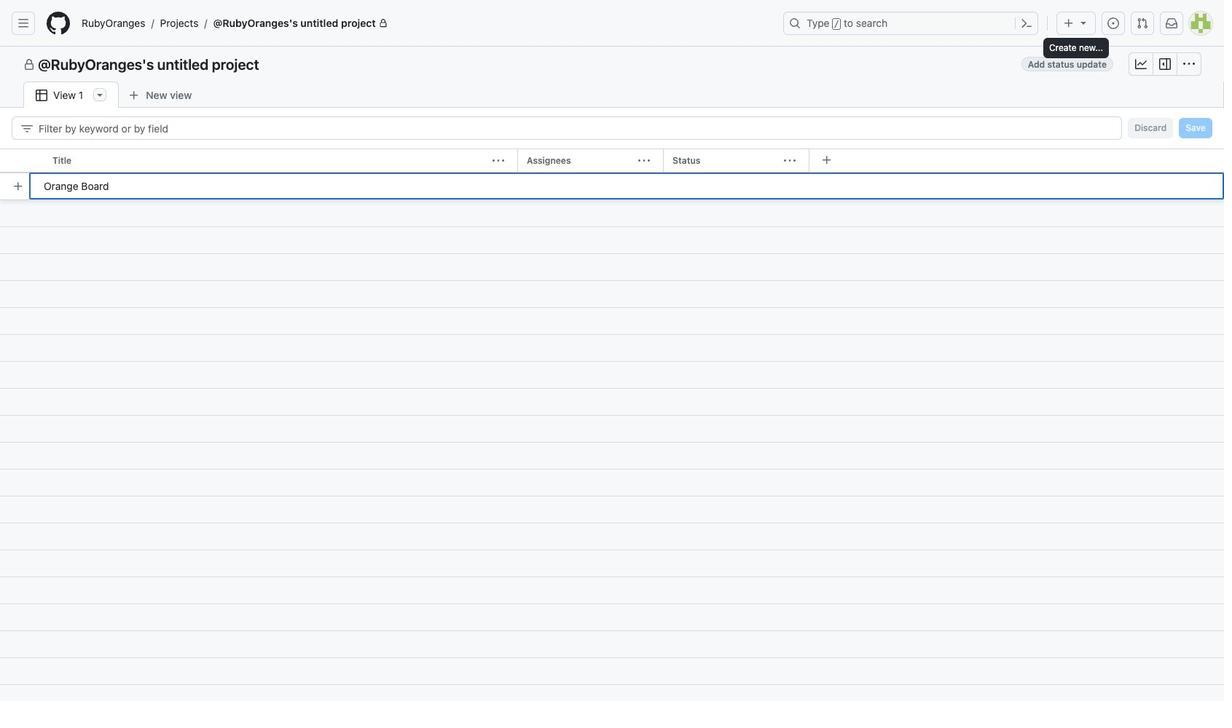 Task type: describe. For each thing, give the bounding box(es) containing it.
1 sc 9kayk9 0 image from the left
[[1135, 58, 1147, 70]]

git pull request image
[[1137, 17, 1148, 29]]

2 sc 9kayk9 0 image from the left
[[1159, 58, 1171, 70]]

3 column header from the left
[[663, 149, 815, 173]]

sc 9kayk9 0 image inside view filters region
[[21, 123, 33, 134]]

title column options image
[[493, 155, 504, 167]]

homepage image
[[47, 12, 70, 35]]

Start typing to create a draft, or type hashtag to select a repository text field
[[29, 173, 1224, 200]]

Filter by keyword or by field field
[[39, 117, 1110, 139]]

3 sc 9kayk9 0 image from the left
[[1183, 58, 1195, 70]]

triangle down image
[[1078, 17, 1089, 28]]

notifications image
[[1166, 17, 1178, 29]]

status column options image
[[784, 155, 796, 167]]

lock image
[[379, 19, 388, 28]]

view filters region
[[12, 117, 1213, 140]]



Task type: vqa. For each thing, say whether or not it's contained in the screenshot.
Explore Repositories 'navigation'
no



Task type: locate. For each thing, give the bounding box(es) containing it.
list
[[76, 12, 775, 35]]

plus image
[[1063, 17, 1075, 29]]

project navigation
[[0, 47, 1224, 82]]

create new item or add existing item image
[[12, 180, 24, 192]]

0 horizontal spatial sc 9kayk9 0 image
[[1135, 58, 1147, 70]]

tab list
[[23, 82, 225, 109]]

tooltip
[[1044, 38, 1109, 58]]

row down view filters region
[[0, 149, 1224, 173]]

sc 9kayk9 0 image inside project navigation
[[23, 59, 35, 71]]

tab panel
[[0, 108, 1224, 702]]

add field image
[[821, 154, 833, 166]]

sc 9kayk9 0 image
[[23, 59, 35, 71], [36, 90, 47, 101], [21, 123, 33, 134]]

row down assignees column options image
[[6, 173, 1224, 200]]

command palette image
[[1021, 17, 1033, 29]]

1 vertical spatial sc 9kayk9 0 image
[[36, 90, 47, 101]]

1 column header from the left
[[44, 149, 523, 173]]

column header
[[44, 149, 523, 173], [517, 149, 669, 173], [663, 149, 815, 173]]

assignees column options image
[[638, 155, 650, 167]]

grid
[[0, 149, 1224, 702]]

view options for view 1 image
[[94, 89, 106, 101]]

row
[[0, 149, 1224, 173], [6, 173, 1224, 200]]

1 horizontal spatial sc 9kayk9 0 image
[[1159, 58, 1171, 70]]

2 horizontal spatial sc 9kayk9 0 image
[[1183, 58, 1195, 70]]

issue opened image
[[1108, 17, 1119, 29]]

cell
[[0, 149, 44, 173]]

2 vertical spatial sc 9kayk9 0 image
[[21, 123, 33, 134]]

2 column header from the left
[[517, 149, 669, 173]]

sc 9kayk9 0 image
[[1135, 58, 1147, 70], [1159, 58, 1171, 70], [1183, 58, 1195, 70]]

0 vertical spatial sc 9kayk9 0 image
[[23, 59, 35, 71]]



